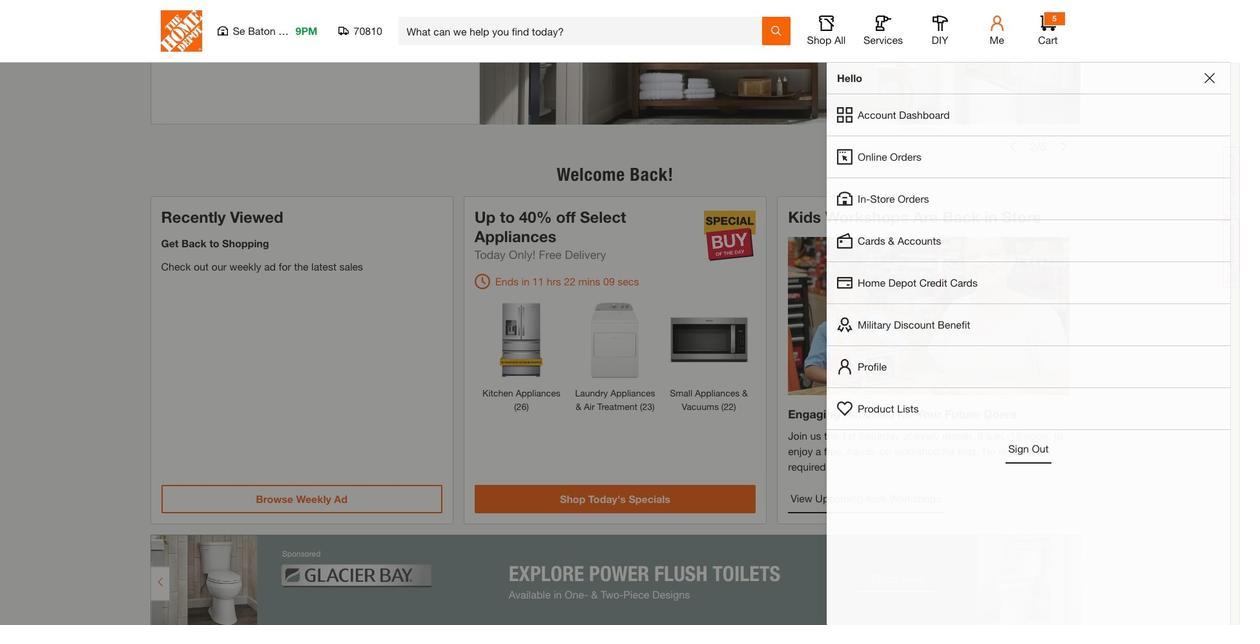 Task type: locate. For each thing, give the bounding box(es) containing it.
menu
[[827, 94, 1230, 430]]

our biggest bath event of the year up to 40% off select bath image
[[150, 0, 1080, 125]]

feedback link image
[[1223, 218, 1240, 288]]

kitchen appliances  product image image
[[481, 299, 562, 380]]

drawer close image
[[1205, 73, 1215, 83]]

kids workshops image
[[788, 237, 1069, 395]]

laundry appliances & air treatment product image image
[[575, 299, 655, 380]]

special buy logo image
[[704, 210, 756, 261]]



Task type: describe. For each thing, give the bounding box(es) containing it.
small appliances & vacuums  product image image
[[669, 299, 749, 380]]

the home depot logo image
[[161, 10, 202, 52]]

What can we help you find today? search field
[[407, 17, 761, 45]]

next slide image
[[1058, 141, 1069, 152]]

previous slide image
[[1008, 141, 1018, 152]]



Task type: vqa. For each thing, say whether or not it's contained in the screenshot.
Small Appliances & Vacuums  Product Image
yes



